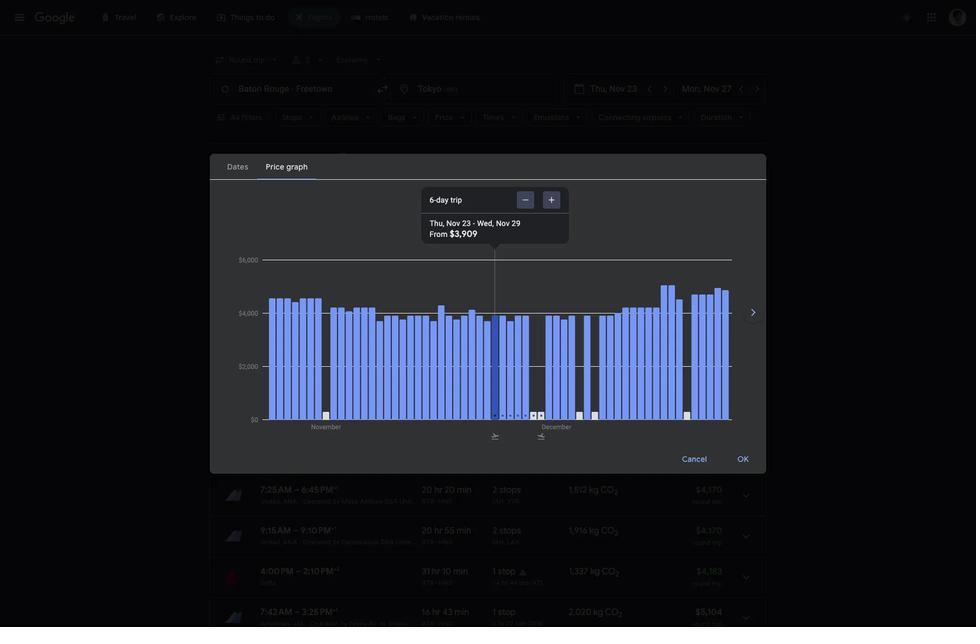 Task type: vqa. For each thing, say whether or not it's contained in the screenshot.
Search by image
no



Task type: describe. For each thing, give the bounding box(es) containing it.
29 inside 'thu, nov 23 - wed, nov 29 from $3,909'
[[512, 219, 521, 227]]

emissions button
[[527, 109, 588, 126]]

price button
[[429, 109, 472, 126]]

$4,170 round trip for 1,916
[[693, 526, 722, 547]]

14
[[493, 579, 500, 587]]

airlines inside airlines popup button
[[332, 113, 359, 122]]

price
[[435, 113, 454, 122]]

hr for 19 hr 43 min btr – hnd
[[432, 325, 441, 336]]

ana for 7:25 am
[[283, 498, 297, 506]]

2 stops iah , lax
[[493, 526, 521, 546]]

$4,118 for $4,118 text field
[[698, 444, 722, 455]]

layover (1 of 1) is a 42 min layover at hartsfield-jackson atlanta international airport in atlanta. element
[[493, 256, 563, 265]]

operated for 6:45 pm
[[303, 498, 331, 506]]

– inside "31 hr 10 min btr – hnd"
[[434, 579, 439, 587]]

2 btr from the top
[[422, 297, 434, 305]]

hr for 20 hr 55 min btr – hnd
[[434, 526, 443, 537]]

7:25 am for 7:25 am
[[260, 284, 292, 295]]

layover (1 of 2) is a 59 min layover at hartsfield-jackson atlanta international airport in atlanta. layover (2 of 2) is a 11 hr 32 min overnight layover at los angeles international airport in los angeles. element
[[493, 416, 563, 425]]

dba for –
[[385, 498, 398, 506]]

co for 1,606
[[603, 325, 617, 336]]

co for 1,916
[[601, 526, 615, 537]]

air
[[354, 338, 362, 346]]

ana for 9:15 am
[[283, 539, 297, 546]]

baton
[[239, 84, 262, 94]]

stops for 2 stops iah , yvr
[[499, 485, 521, 496]]

44
[[510, 579, 518, 587]]

operated down 3:20 pm
[[303, 297, 331, 305]]

5 1 stop flight. element from the top
[[493, 607, 516, 620]]

price
[[264, 206, 279, 214]]

united, for 7:25 am
[[260, 498, 281, 506]]

iah for 20 hr 55 min
[[493, 539, 504, 546]]

operated by mesa airlines dba united express for –
[[303, 498, 445, 506]]

hr for 31 hr 35 min btr – hnd
[[432, 403, 440, 414]]

+ inside prices include required taxes + fees for 2 passengers. optional charges and passenger assistance
[[440, 206, 444, 214]]

leaves baton rouge metropolitan airport at 7:25 am on thursday, november 23 and arrives at haneda airport at 3:20 pm on friday, november 24. element
[[260, 284, 339, 295]]

bags
[[388, 113, 406, 122]]

10 for 17
[[442, 244, 451, 254]]

– inside '7:25 am – 6:45 pm + 1'
[[294, 485, 299, 496]]

atl for hr
[[533, 579, 544, 587]]

min for 17 hr 10 min btr – hnd
[[454, 244, 468, 254]]

– inside 7:42 am – 6:25 pm + 1
[[294, 325, 300, 336]]

$4,170 for 1,512
[[696, 485, 722, 496]]

Arrival time: 2:35 PM on  Saturday, November 25. text field
[[303, 403, 340, 414]]

$4,183
[[697, 566, 722, 577]]

wed,
[[477, 219, 494, 227]]

dfw
[[529, 338, 543, 346]]

$4,118 for 4118 us dollars text box
[[698, 403, 722, 414]]

$4,170 round trip for 1,512
[[693, 485, 722, 506]]

Arrival time: 3:25 PM on  Friday, November 24. text field
[[302, 607, 338, 618]]

2,020
[[569, 607, 591, 618]]

1,512 kg co 2
[[569, 485, 618, 497]]

by for 6:45 pm
[[333, 498, 340, 506]]

bags button
[[382, 109, 424, 126]]

19 hr 43 min btr – hnd
[[422, 325, 469, 346]]

$3,909
[[450, 229, 478, 239]]

kg for 1,337
[[590, 566, 600, 577]]

hnd for 19 hr 43 min
[[439, 338, 453, 346]]

other
[[210, 374, 240, 388]]

best
[[210, 189, 232, 203]]

on
[[254, 206, 262, 214]]

kg for 1,460
[[592, 403, 602, 414]]

for
[[461, 206, 470, 214]]

lax inside "2 stops iah , lax"
[[507, 539, 520, 546]]

by for 9:10 pm
[[333, 539, 340, 546]]

1,606 kg co 2
[[569, 325, 621, 338]]

operated by mesa airlines dba united express for 3:20 pm
[[303, 297, 445, 305]]

4:00 pm – 2:35 pm + 2
[[260, 403, 340, 414]]

thu, nov 23 - wed, nov 29 from $3,909
[[430, 219, 521, 239]]

Arrival time: 2:10 PM on  Saturday, November 25. text field
[[303, 566, 340, 577]]

2 inside "1,337 kg co 2"
[[616, 570, 619, 579]]

express for –
[[421, 498, 445, 506]]

4118 US dollars text field
[[698, 403, 722, 414]]

7:42 am for 6:25 pm
[[260, 325, 292, 336]]

leaves baton rouge metropolitan airport at 7:42 am on thursday, november 23 and arrives at haneda airport at 6:25 pm on friday, november 24. element
[[260, 325, 338, 336]]

6-day trip
[[430, 195, 462, 204]]

42
[[493, 257, 500, 264]]

passengers.
[[477, 206, 514, 214]]

23 – 27
[[308, 154, 332, 164]]

leaves baton rouge metropolitan airport at 7:42 am on thursday, november 23 and arrives at haneda airport at 3:25 pm on friday, november 24. element
[[260, 607, 338, 618]]

4:00 pm for 2:10 pm
[[260, 566, 294, 577]]

eagle
[[404, 338, 421, 346]]

dba for 3:20 pm
[[385, 297, 398, 305]]

btr for 20 hr 55 min
[[422, 539, 434, 546]]

include
[[371, 206, 394, 214]]

operated by commuteair dba united express
[[303, 539, 441, 546]]

required
[[395, 206, 420, 214]]

4118 US dollars text field
[[698, 444, 722, 455]]

2 4170 us dollars text field from the top
[[696, 526, 722, 537]]

1 round from the top
[[693, 257, 710, 265]]

hr for 14 hr 44 min atl
[[502, 579, 508, 587]]

leaves baton rouge metropolitan airport at 9:15 am on thursday, november 23 and arrives at haneda airport at 9:10 pm on friday, november 24. element
[[260, 525, 337, 537]]

1 2 stops flight. element from the top
[[493, 403, 521, 416]]

prices include required taxes + fees for 2 passengers. optional charges and passenger assistance
[[210, 206, 583, 225]]

hnd for 20 hr 20 min
[[439, 498, 453, 506]]

1 stop 1 hr 29 min
[[493, 284, 527, 305]]

kg for 2,020
[[594, 607, 603, 618]]

min for 20 hr 20 min btr – hnd
[[457, 485, 472, 496]]

trip inside $4,183 round trip
[[712, 580, 722, 588]]

– inside 7:42 am – 3:25 pm + 1
[[294, 607, 300, 618]]

nov 23 – 27
[[291, 154, 332, 164]]

flights for other departing flights
[[295, 374, 326, 388]]

– inside 9:15 am – 9:10 pm + 1
[[293, 526, 299, 537]]

co for 2,020
[[605, 607, 619, 618]]

5104 US dollars text field
[[696, 607, 722, 618]]

flights for best departing flights
[[287, 189, 319, 203]]

1 inside 1 stop 42 min atl
[[493, 244, 496, 254]]

, for 20 hr 20 min
[[504, 498, 505, 506]]

connecting
[[599, 113, 641, 122]]

2 vertical spatial express
[[417, 539, 441, 546]]

Departure time: 9:15 AM. text field
[[260, 526, 291, 537]]

by for 6:25 pm
[[325, 338, 332, 346]]

and inside prices include required taxes + fees for 2 passengers. optional charges and passenger assistance
[[569, 206, 581, 214]]

1 4170 us dollars text field from the top
[[696, 284, 722, 295]]

2 inside 4:00 pm – 2:35 pm + 2
[[337, 403, 340, 410]]

leaves baton rouge metropolitan airport at 4:00 pm on thursday, november 23 and arrives at haneda airport at 2:10 pm on saturday, november 25. element
[[260, 566, 340, 577]]

day
[[436, 195, 449, 204]]

hr for 16 hr 43 min
[[432, 607, 441, 618]]

total duration 31 hr 35 min. element
[[422, 403, 493, 416]]

co for 1,337
[[602, 566, 616, 577]]

Departure time: 7:25 AM. text field
[[260, 485, 292, 496]]

hnd for 31 hr 10 min
[[439, 579, 453, 587]]

rouge
[[264, 84, 289, 94]]

3:25 pm
[[302, 607, 333, 618]]

cancel
[[682, 454, 707, 464]]

trip inside $4,611 round trip
[[712, 339, 722, 346]]

$4,611 round trip
[[693, 325, 722, 346]]

min inside 1 stop 4 hr 17 min dfw
[[516, 338, 527, 346]]

mesa for 3:20 pm
[[342, 297, 358, 305]]

2 vertical spatial united
[[396, 539, 415, 546]]

passenger assistance button
[[210, 217, 277, 225]]

round for first $4,170 text box from the top
[[693, 298, 710, 305]]

17 inside 17 hr 10 min btr – hnd
[[422, 244, 430, 254]]

iah for 20 hr 20 min
[[493, 498, 504, 506]]

best departing flights
[[210, 189, 319, 203]]

4611 US dollars text field
[[698, 325, 722, 336]]

7:25 am for 7:25 am – 6:45 pm + 1
[[260, 485, 292, 496]]

from
[[430, 230, 448, 238]]

1 $4,170 round trip from the top
[[693, 284, 722, 305]]

7:42 am for 3:25 pm
[[260, 607, 292, 618]]

1 stop flight. element for 1 stop 1 hr 29 min
[[493, 284, 516, 297]]

baton rouge · freetown
[[239, 84, 333, 94]]

19
[[422, 325, 430, 336]]

layover (1 of 2) is a 58 min layover at george bush intercontinental airport in houston. layover (2 of 2) is a 2 hr 25 min layover at vancouver international airport in vancouver. element
[[493, 497, 563, 506]]

43 for 19
[[443, 325, 453, 336]]

emissions
[[534, 113, 569, 122]]

1 inside 7:42 am – 3:25 pm + 1
[[336, 607, 338, 614]]

hnd for 20 hr 55 min
[[439, 539, 453, 546]]

taxes
[[422, 206, 439, 214]]

envoy
[[334, 338, 352, 346]]

round for $4,611 text field
[[693, 339, 710, 346]]

round for first $4,170 text box from the bottom of the main content containing best departing flights
[[693, 539, 710, 547]]

ok
[[738, 454, 749, 464]]

1 horizontal spatial nov
[[447, 219, 460, 227]]

delta for 2:35 pm
[[260, 416, 276, 424]]

operated for 6:25 pm
[[296, 338, 323, 346]]

1 stop 42 min atl
[[493, 244, 527, 264]]

fees
[[446, 206, 459, 214]]

all filters button
[[210, 109, 271, 126]]

freetown
[[296, 84, 333, 94]]

Departure time: 7:42 AM. text field
[[260, 325, 292, 336]]

2 inside 2 stops iah , yvr
[[493, 485, 497, 496]]

– inside 17 hr 10 min btr – hnd
[[434, 257, 439, 264]]

prices
[[351, 206, 370, 214]]

learn more about tracked prices image
[[275, 154, 285, 164]]

layover (1 of 1) is a 1 hr 29 min layover at george bush intercontinental airport in houston. element
[[493, 297, 563, 305]]

based
[[234, 206, 253, 214]]

track
[[228, 154, 248, 164]]

2 inside prices include required taxes + fees for 2 passengers. optional charges and passenger assistance
[[471, 206, 475, 214]]

, inside layover (1 of 2) is a 59 min layover at hartsfield-jackson atlanta international airport in atlanta. layover (2 of 2) is a 11 hr 32 min overnight layover at los angeles international airport in los angeles. element
[[504, 416, 506, 424]]

1 american from the left
[[260, 338, 289, 346]]

2 horizontal spatial nov
[[496, 219, 510, 227]]

1 stop for 4th "1 stop flight." element from the top
[[493, 566, 516, 577]]

min for 20 hr 55 min btr – hnd
[[457, 526, 471, 537]]

leaves baton rouge metropolitan airport at 4:00 pm on thursday, november 23 and arrives at haneda airport at 2:35 pm on saturday, november 25. element
[[260, 403, 340, 414]]

1 stop for first "1 stop flight." element from the bottom
[[493, 607, 516, 618]]

operated by envoy air as american eagle
[[296, 338, 421, 346]]

lax inside layover (1 of 2) is a 59 min layover at hartsfield-jackson atlanta international airport in atlanta. layover (2 of 2) is a 11 hr 32 min overnight layover at los angeles international airport in los angeles. element
[[508, 416, 520, 424]]

4170 US dollars text field
[[696, 485, 722, 496]]

kg for 1,916
[[590, 526, 599, 537]]

14 hr 44 min atl
[[493, 579, 544, 587]]

4:00 pm for 2:35 pm
[[260, 403, 294, 414]]

min for 1 stop 42 min atl
[[502, 257, 514, 264]]

16 hr 43 min
[[422, 607, 469, 618]]

43 for 16
[[443, 607, 453, 618]]

2 inside "2 stops iah , lax"
[[493, 526, 497, 537]]

layover (1 of 1) is a 4 hr 17 min layover at dallas/fort worth international airport in dallas. element
[[493, 338, 563, 346]]

2 up atl , lax
[[493, 403, 497, 414]]

track prices
[[228, 154, 273, 164]]

1 inside 9:15 am – 9:10 pm + 1
[[334, 525, 337, 532]]

20 hr 55 min btr – hnd
[[422, 526, 471, 546]]

total duration 19 hr 43 min. element
[[422, 325, 493, 338]]

passenger
[[210, 217, 242, 225]]

1 vertical spatial atl
[[493, 416, 504, 424]]

31 for 31 hr 10 min
[[422, 566, 430, 577]]

delta for 2:10 pm
[[260, 579, 276, 587]]

$4,118 round trip for $4,118 text field
[[693, 444, 722, 465]]

20 for 55
[[422, 526, 432, 537]]

btr for 31 hr 10 min
[[422, 579, 434, 587]]

– inside 31 hr 35 min btr – hnd
[[434, 416, 439, 424]]

times
[[483, 113, 504, 122]]

3:20 pm
[[301, 284, 333, 295]]

united for –
[[400, 498, 419, 506]]

2 vertical spatial dba
[[381, 539, 394, 546]]

ranked
[[210, 206, 232, 214]]

4183 US dollars text field
[[697, 566, 722, 577]]



Task type: locate. For each thing, give the bounding box(es) containing it.
stops
[[499, 403, 521, 414], [499, 485, 521, 496], [499, 526, 521, 537]]

1 vertical spatial 43
[[443, 607, 453, 618]]

3 stops from the top
[[499, 526, 521, 537]]

7:42 am
[[260, 325, 292, 336], [260, 607, 292, 618]]

min inside 20 hr 20 min btr – hnd
[[457, 485, 472, 496]]

hr inside 20 hr 20 min btr – hnd
[[434, 485, 443, 496]]

nov right the learn more about tracked prices image
[[291, 154, 306, 164]]

stop inside 1 stop 4 hr 17 min dfw
[[498, 325, 516, 336]]

2 inside 2,020 kg co 2
[[619, 611, 623, 620]]

+ inside 7:42 am – 3:25 pm + 1
[[333, 607, 336, 614]]

1 vertical spatial united, ana
[[260, 498, 297, 506]]

0 vertical spatial airlines
[[332, 113, 359, 122]]

kg right 2,020
[[594, 607, 603, 618]]

2 vertical spatial united, ana
[[260, 539, 297, 546]]

1 31 from the top
[[422, 403, 430, 414]]

2 4:00 pm from the top
[[260, 566, 294, 577]]

1 horizontal spatial atl
[[515, 257, 527, 264]]

1 7:42 am from the top
[[260, 325, 292, 336]]

4 1 stop flight. element from the top
[[493, 566, 516, 579]]

0 horizontal spatial american
[[260, 338, 289, 346]]

5 stop from the top
[[498, 607, 516, 618]]

0 vertical spatial 7:25 am
[[260, 284, 292, 295]]

2 horizontal spatial atl
[[533, 579, 544, 587]]

co right 1,512
[[601, 485, 614, 496]]

stop down 44
[[498, 607, 516, 618]]

hr down 20 hr 55 min btr – hnd
[[432, 566, 440, 577]]

2 vertical spatial ana
[[283, 539, 297, 546]]

1
[[493, 244, 496, 254], [493, 284, 496, 295], [493, 297, 497, 305], [336, 325, 338, 332], [493, 325, 496, 336], [336, 484, 338, 491], [334, 525, 337, 532], [493, 566, 496, 577], [336, 607, 338, 614], [493, 607, 496, 618]]

0 vertical spatial united
[[400, 297, 419, 305]]

layover (1 of 2) is a 1 hr 33 min layover at george bush intercontinental airport in houston. layover (2 of 2) is a 1 hr 45 min layover at los angeles international airport in los angeles. element
[[493, 538, 563, 547]]

round for $4,170 text field
[[693, 498, 710, 506]]

yvr
[[507, 498, 520, 506]]

4:00 pm down other departing flights
[[260, 403, 294, 414]]

2 stops from the top
[[499, 485, 521, 496]]

kg right 1,512
[[589, 485, 599, 496]]

hnd inside "31 hr 10 min btr – hnd"
[[439, 579, 453, 587]]

– down total duration 31 hr 10 min. element on the bottom of the page
[[434, 579, 439, 587]]

$4,170 down $4,170 text field
[[696, 526, 722, 537]]

10 for 31
[[442, 566, 451, 577]]

stop for 17
[[498, 325, 516, 336]]

stop for 29
[[498, 284, 516, 295]]

1 vertical spatial 29
[[506, 297, 514, 305]]

1,460
[[569, 403, 590, 414]]

min inside 1 stop 42 min atl
[[502, 257, 514, 264]]

duration button
[[694, 109, 751, 126]]

10 inside 17 hr 10 min btr – hnd
[[442, 244, 451, 254]]

0 vertical spatial stops
[[499, 403, 521, 414]]

2 up layover (1 of 2) is a 58 min layover at george bush intercontinental airport in houston. layover (2 of 2) is a 2 hr 25 min layover at vancouver international airport in vancouver. element on the bottom
[[493, 485, 497, 496]]

hr inside "31 hr 10 min btr – hnd"
[[432, 566, 440, 577]]

dba left btr – hnd
[[385, 297, 398, 305]]

btr down total duration 20 hr 55 min. element
[[422, 539, 434, 546]]

united
[[400, 297, 419, 305], [400, 498, 419, 506], [396, 539, 415, 546]]

1 vertical spatial 10
[[442, 566, 451, 577]]

1 inside '7:25 am – 6:45 pm + 1'
[[336, 484, 338, 491]]

6 btr from the top
[[422, 539, 434, 546]]

hr for 31 hr 10 min btr – hnd
[[432, 566, 440, 577]]

1 united, from the top
[[260, 297, 281, 305]]

airports
[[643, 113, 672, 122]]

1 vertical spatial $4,170 round trip
[[693, 485, 722, 506]]

2 1 stop from the top
[[493, 607, 516, 618]]

Departure time: 4:00 PM. text field
[[260, 403, 294, 414], [260, 566, 294, 577]]

1 horizontal spatial and
[[569, 206, 581, 214]]

2 inside 1,916 kg co 2
[[615, 529, 619, 538]]

2 right for
[[471, 206, 475, 214]]

btr inside 17 hr 10 min btr – hnd
[[422, 257, 434, 264]]

ranked based on price and convenience
[[210, 206, 332, 214]]

6-
[[430, 195, 436, 204]]

kg inside 1,460 kg co 2
[[592, 403, 602, 414]]

atl right 42
[[515, 257, 527, 264]]

operated for 9:10 pm
[[303, 539, 331, 546]]

7:42 am – 3:25 pm + 1
[[260, 607, 338, 618]]

1 vertical spatial express
[[421, 498, 445, 506]]

iah inside "2 stops iah , lax"
[[493, 539, 504, 546]]

hnd up total duration 19 hr 43 min. element
[[439, 297, 453, 305]]

7:42 am inside 7:42 am – 6:25 pm + 1
[[260, 325, 292, 336]]

1 $4,118 from the top
[[698, 403, 722, 414]]

stop for atl
[[498, 244, 516, 254]]

hr right 16
[[432, 607, 441, 618]]

1 vertical spatial 7:25 am
[[260, 485, 292, 496]]

hnd inside 31 hr 35 min btr – hnd
[[439, 416, 453, 424]]

kg inside "1,337 kg co 2"
[[590, 566, 600, 577]]

2 vertical spatial stops
[[499, 526, 521, 537]]

hr inside 1 stop 1 hr 29 min
[[498, 297, 504, 305]]

+ for 6:45 pm
[[333, 484, 336, 491]]

7:42 am left 3:25 pm
[[260, 607, 292, 618]]

and
[[281, 206, 292, 214], [569, 206, 581, 214]]

3 hnd from the top
[[439, 338, 453, 346]]

2 stops flight. element for 20 hr 20 min
[[493, 485, 521, 497]]

Arrival time: 6:25 PM on  Friday, November 24. text field
[[302, 325, 338, 336]]

1 operated by mesa airlines dba united express from the top
[[303, 297, 445, 305]]

atl inside 1 stop 42 min atl
[[515, 257, 527, 264]]

hr down from
[[432, 244, 440, 254]]

6 hnd from the top
[[439, 539, 453, 546]]

1 vertical spatial iah
[[493, 539, 504, 546]]

min down $3,909
[[454, 244, 468, 254]]

2 10 from the top
[[442, 566, 451, 577]]

1 7:25 am from the top
[[260, 284, 292, 295]]

co for 1,512
[[601, 485, 614, 496]]

2 7:25 am from the top
[[260, 485, 292, 496]]

hr inside "element"
[[432, 607, 441, 618]]

min inside 31 hr 35 min btr – hnd
[[454, 403, 469, 414]]

2 up freetown
[[306, 55, 311, 64]]

2 vertical spatial $4,170
[[696, 526, 722, 537]]

stop up layover (1 of 1) is a 1 hr 29 min layover at george bush intercontinental airport in houston. element
[[498, 284, 516, 295]]

btr inside 20 hr 55 min btr – hnd
[[422, 539, 434, 546]]

2 hnd from the top
[[439, 297, 453, 305]]

0 horizontal spatial nov
[[291, 154, 306, 164]]

1 vertical spatial 2 stops flight. element
[[493, 485, 521, 497]]

0 vertical spatial 2 stops flight. element
[[493, 403, 521, 416]]

1 united, ana from the top
[[260, 297, 297, 305]]

0 vertical spatial 29
[[512, 219, 521, 227]]

1 vertical spatial departure time: 4:00 pm. text field
[[260, 566, 294, 577]]

co for 1,460
[[604, 403, 617, 414]]

departure time: 4:00 pm. text field inside leaves baton rouge metropolitan airport at 4:00 pm on thursday, november 23 and arrives at haneda airport at 2:10 pm on saturday, november 25. "element"
[[260, 566, 294, 577]]

3 round from the top
[[693, 339, 710, 346]]

– right 7:25 am text box
[[294, 485, 299, 496]]

1 stops from the top
[[499, 403, 521, 414]]

10 down 20 hr 55 min btr – hnd
[[442, 566, 451, 577]]

hnd down total duration 20 hr 20 min. element
[[439, 498, 453, 506]]

departing for best
[[235, 189, 285, 203]]

1 vertical spatial mesa
[[342, 498, 358, 506]]

thu,
[[430, 219, 445, 227]]

min up total duration 20 hr 55 min. element
[[457, 485, 472, 496]]

1 vertical spatial 17
[[506, 338, 514, 346]]

$5,104
[[696, 607, 722, 618]]

None search field
[[210, 50, 766, 144]]

mesa for –
[[342, 498, 358, 506]]

2 right 1,916
[[615, 529, 619, 538]]

$4,118 round trip up $4,170 text field
[[693, 444, 722, 465]]

2 right the 1,606
[[617, 328, 621, 338]]

4
[[493, 338, 497, 346]]

$4,170 round trip down round trip
[[693, 284, 722, 305]]

stop inside 1 stop 1 hr 29 min
[[498, 284, 516, 295]]

0 vertical spatial $4,118 round trip
[[693, 403, 722, 425]]

1 stop
[[493, 566, 516, 577], [493, 607, 516, 618]]

1 , from the top
[[504, 416, 506, 424]]

ok button
[[725, 446, 762, 472]]

operated by mesa airlines dba united express
[[303, 297, 445, 305], [303, 498, 445, 506]]

0 vertical spatial 10
[[442, 244, 451, 254]]

3 $4,170 round trip from the top
[[693, 526, 722, 547]]

2 2 stops flight. element from the top
[[493, 485, 521, 497]]

min for 14 hr 44 min atl
[[519, 579, 531, 587]]

2 round from the top
[[693, 298, 710, 305]]

Arrival time: 6:45 PM on  Friday, November 24. text field
[[301, 484, 338, 496]]

6:45 pm
[[301, 485, 333, 496]]

hnd
[[439, 257, 453, 264], [439, 297, 453, 305], [439, 338, 453, 346], [439, 416, 453, 424], [439, 498, 453, 506], [439, 539, 453, 546], [439, 579, 453, 587]]

3 delta from the top
[[260, 579, 276, 587]]

by down 3:20 pm
[[333, 297, 340, 305]]

1 stop flight. element for 1 stop 4 hr 17 min dfw
[[493, 325, 516, 338]]

3 , from the top
[[504, 539, 505, 546]]

charges
[[543, 206, 568, 214]]

express down total duration 20 hr 20 min. element
[[421, 498, 445, 506]]

kg inside 2,020 kg co 2
[[594, 607, 603, 618]]

2 stops flight. element down yvr
[[493, 526, 521, 538]]

–
[[434, 257, 439, 264], [434, 297, 439, 305], [294, 325, 300, 336], [434, 338, 439, 346], [296, 403, 301, 414], [434, 416, 439, 424], [294, 485, 299, 496], [434, 498, 439, 506], [293, 526, 299, 537], [434, 539, 439, 546], [296, 566, 301, 577], [434, 579, 439, 587], [294, 607, 300, 618]]

round for 4118 us dollars text box
[[693, 417, 710, 425]]

1 1 stop flight. element from the top
[[493, 244, 516, 256]]

times button
[[476, 109, 523, 126]]

scroll forward image
[[740, 299, 766, 325]]

2 mesa from the top
[[342, 498, 358, 506]]

american right as
[[373, 338, 402, 346]]

31 inside "31 hr 10 min btr – hnd"
[[422, 566, 430, 577]]

express down total duration 20 hr 55 min. element
[[417, 539, 441, 546]]

6 round from the top
[[693, 498, 710, 506]]

departure time: 4:00 pm. text field inside leaves baton rouge metropolitan airport at 4:00 pm on thursday, november 23 and arrives at haneda airport at 2:35 pm on saturday, november 25. element
[[260, 403, 294, 414]]

7:25 am
[[260, 284, 292, 295], [260, 485, 292, 496]]

3 united, from the top
[[260, 539, 281, 546]]

total duration 17 hr 10 min. element
[[422, 244, 493, 256]]

1 inside 7:42 am – 6:25 pm + 1
[[336, 325, 338, 332]]

airlines button
[[325, 109, 377, 126]]

hr left 44
[[502, 579, 508, 587]]

0 vertical spatial express
[[421, 297, 445, 305]]

+ for 9:10 pm
[[331, 525, 334, 532]]

2 and from the left
[[569, 206, 581, 214]]

1 inside 1 stop 4 hr 17 min dfw
[[493, 325, 496, 336]]

main content containing best departing flights
[[210, 153, 766, 627]]

delta down 4:00 pm – 2:35 pm + 2
[[260, 416, 276, 424]]

hr right 4
[[498, 338, 504, 346]]

2 right 2,020
[[619, 611, 623, 620]]

0 vertical spatial united, ana
[[260, 297, 297, 305]]

none search field containing baton rouge
[[210, 50, 766, 144]]

0 vertical spatial operated by mesa airlines dba united express
[[303, 297, 445, 305]]

total duration 20 hr 20 min. element
[[422, 485, 493, 497]]

31 hr 35 min btr – hnd
[[422, 403, 469, 424]]

Arrival time: 9:10 PM on  Friday, November 24. text field
[[301, 525, 337, 537]]

hr up 1 stop 4 hr 17 min dfw
[[498, 297, 504, 305]]

3 stop from the top
[[498, 325, 516, 336]]

btr inside "31 hr 10 min btr – hnd"
[[422, 579, 434, 587]]

2 31 from the top
[[422, 566, 430, 577]]

1 vertical spatial united,
[[260, 498, 281, 506]]

4:00 pm up 7:42 am text box
[[260, 566, 294, 577]]

2 departure time: 4:00 pm. text field from the top
[[260, 566, 294, 577]]

iah up 14
[[493, 539, 504, 546]]

united, down 7:25 am text field
[[260, 297, 281, 305]]

2 1 stop flight. element from the top
[[493, 284, 516, 297]]

airlines for –
[[360, 498, 383, 506]]

16
[[422, 607, 430, 618]]

3 ana from the top
[[283, 539, 297, 546]]

Return text field
[[682, 74, 732, 104]]

Departure time: 7:25 AM. text field
[[260, 284, 292, 295]]

2 $4,118 from the top
[[698, 444, 722, 455]]

1 vertical spatial 4170 us dollars text field
[[696, 526, 722, 537]]

nov down passengers.
[[496, 219, 510, 227]]

2 $4,170 round trip from the top
[[693, 485, 722, 506]]

stops inside 2 stops iah , yvr
[[499, 485, 521, 496]]

$4,170 round trip up $4,183
[[693, 526, 722, 547]]

4 stop from the top
[[498, 566, 516, 577]]

31 inside 31 hr 35 min btr – hnd
[[422, 403, 430, 414]]

express for 3:20 pm
[[421, 297, 445, 305]]

atl for stop
[[515, 257, 527, 264]]

stop up 44
[[498, 566, 516, 577]]

min up 1 stop 4 hr 17 min dfw
[[516, 297, 527, 305]]

filters
[[241, 113, 262, 122]]

1 10 from the top
[[442, 244, 451, 254]]

+
[[440, 206, 444, 214], [333, 325, 336, 332], [334, 403, 337, 410], [333, 484, 336, 491], [331, 525, 334, 532], [334, 566, 337, 573], [333, 607, 336, 614]]

1 horizontal spatial american
[[373, 338, 402, 346]]

29
[[512, 219, 521, 227], [506, 297, 514, 305]]

2 vertical spatial ,
[[504, 539, 505, 546]]

0 vertical spatial ana
[[283, 297, 297, 305]]

4 btr from the top
[[422, 416, 434, 424]]

1 vertical spatial 7:42 am
[[260, 607, 292, 618]]

airlines down freetown
[[332, 113, 359, 122]]

united for 3:20 pm
[[400, 297, 419, 305]]

iah
[[493, 498, 504, 506], [493, 539, 504, 546]]

kg right 1,337
[[590, 566, 600, 577]]

hr inside 1 stop 4 hr 17 min dfw
[[498, 338, 504, 346]]

1 4:00 pm from the top
[[260, 403, 294, 414]]

hnd inside 17 hr 10 min btr – hnd
[[439, 257, 453, 264]]

american down 7:42 am text field
[[260, 338, 289, 346]]

departing up 'on'
[[235, 189, 285, 203]]

1 departure time: 4:00 pm. text field from the top
[[260, 403, 294, 414]]

3 btr from the top
[[422, 338, 434, 346]]

swap origin and destination. image
[[376, 83, 389, 96]]

btr for 31 hr 35 min
[[422, 416, 434, 424]]

operated down "9:10 pm"
[[303, 539, 331, 546]]

0 vertical spatial dba
[[385, 297, 398, 305]]

departing for other
[[243, 374, 292, 388]]

ana down the 'leaves baton rouge metropolitan airport at 7:25 am on thursday, november 23 and arrives at haneda airport at 3:20 pm on friday, november 24.' element on the top
[[283, 297, 297, 305]]

co inside 1,916 kg co 2
[[601, 526, 615, 537]]

1 vertical spatial dba
[[385, 498, 398, 506]]

+ inside 4:00 pm – 2:10 pm + 2
[[334, 566, 337, 573]]

2 stops flight. element for 20 hr 55 min
[[493, 526, 521, 538]]

2 up layover (1 of 2) is a 1 hr 33 min layover at george bush intercontinental airport in houston. layover (2 of 2) is a 1 hr 45 min layover at los angeles international airport in los angeles. element
[[493, 526, 497, 537]]

1 1 stop from the top
[[493, 566, 516, 577]]

min right '19'
[[455, 325, 469, 336]]

1 vertical spatial stops
[[499, 485, 521, 496]]

departing
[[235, 189, 285, 203], [243, 374, 292, 388]]

co inside 1,512 kg co 2
[[601, 485, 614, 496]]

– up 19 hr 43 min btr – hnd
[[434, 297, 439, 305]]

1 stop flight. element
[[493, 244, 516, 256], [493, 284, 516, 297], [493, 325, 516, 338], [493, 566, 516, 579], [493, 607, 516, 620]]

0 vertical spatial $4,170 round trip
[[693, 284, 722, 305]]

0 vertical spatial departing
[[235, 189, 285, 203]]

hnd for 31 hr 35 min
[[439, 416, 453, 424]]

commuteair
[[342, 539, 379, 546]]

7:42 am – 6:25 pm + 1
[[260, 325, 338, 336]]

-
[[473, 219, 475, 227]]

+ inside 4:00 pm – 2:35 pm + 2
[[334, 403, 337, 410]]

btr for 20 hr 20 min
[[422, 498, 434, 506]]

leaves baton rouge metropolitan airport at 7:25 am on thursday, november 23 and arrives at haneda airport at 6:45 pm on friday, november 24. element
[[260, 484, 338, 496]]

btr inside 20 hr 20 min btr – hnd
[[422, 498, 434, 506]]

Departure text field
[[590, 74, 640, 104]]

delta up 7:42 am text box
[[260, 579, 276, 587]]

7:25 am – 6:45 pm + 1
[[260, 484, 338, 496]]

$4,118 left "ok"
[[698, 444, 722, 455]]

5 round from the top
[[693, 458, 710, 465]]

stop
[[498, 244, 516, 254], [498, 284, 516, 295], [498, 325, 516, 336], [498, 566, 516, 577], [498, 607, 516, 618]]

9:15 am
[[260, 526, 291, 537]]

2 vertical spatial $4,170 round trip
[[693, 526, 722, 547]]

1 vertical spatial departing
[[243, 374, 292, 388]]

0 vertical spatial delta
[[260, 257, 276, 264]]

10 inside "31 hr 10 min btr – hnd"
[[442, 566, 451, 577]]

round for 4183 us dollars text field
[[693, 580, 710, 588]]

4170 us dollars text field down $4,170 text field
[[696, 526, 722, 537]]

3 2 stops flight. element from the top
[[493, 526, 521, 538]]

hr for 20 hr 20 min btr – hnd
[[434, 485, 443, 496]]

hr inside 31 hr 35 min btr – hnd
[[432, 403, 440, 414]]

btr inside 19 hr 43 min btr – hnd
[[422, 338, 434, 346]]

1,512
[[569, 485, 587, 496]]

1 horizontal spatial 17
[[506, 338, 514, 346]]

co inside 2,020 kg co 2
[[605, 607, 619, 618]]

by down arrival time: 9:10 pm on  friday, november 24. text box
[[333, 539, 340, 546]]

express
[[421, 297, 445, 305], [421, 498, 445, 506], [417, 539, 441, 546]]

min inside 1 stop 1 hr 29 min
[[516, 297, 527, 305]]

kg for 1,512
[[589, 485, 599, 496]]

mesa up envoy
[[342, 297, 358, 305]]

total duration 20 hr 55 min. element
[[422, 526, 493, 538]]

1 vertical spatial ana
[[283, 498, 297, 506]]

0 vertical spatial flights
[[287, 189, 319, 203]]

– inside 4:00 pm – 2:35 pm + 2
[[296, 403, 301, 414]]

2 american from the left
[[373, 338, 402, 346]]

0 vertical spatial $4,170
[[696, 284, 722, 295]]

departure time: 4:00 pm. text field for 2:35 pm
[[260, 403, 294, 414]]

2 button
[[287, 50, 330, 70]]

$4,170 down cancel button
[[696, 485, 722, 496]]

departure time: 4:00 pm. text field for 2:10 pm
[[260, 566, 294, 577]]

17 hr 10 min btr – hnd
[[422, 244, 468, 264]]

min down 20 hr 55 min btr – hnd
[[453, 566, 468, 577]]

+ for 2:35 pm
[[334, 403, 337, 410]]

stop up 42
[[498, 244, 516, 254]]

1 hnd from the top
[[439, 257, 453, 264]]

0 vertical spatial 17
[[422, 244, 430, 254]]

2 united, from the top
[[260, 498, 281, 506]]

2 iah from the top
[[493, 539, 504, 546]]

4 hnd from the top
[[439, 416, 453, 424]]

9:10 pm
[[301, 526, 331, 537]]

1,337 kg co 2
[[569, 566, 619, 579]]

min left dfw
[[516, 338, 527, 346]]

airlines for 3:20 pm
[[360, 297, 383, 305]]

1 vertical spatial operated by mesa airlines dba united express
[[303, 498, 445, 506]]

1 vertical spatial 1 stop
[[493, 607, 516, 618]]

0 horizontal spatial and
[[281, 206, 292, 214]]

min inside "element"
[[455, 607, 469, 618]]

round inside $4,611 round trip
[[693, 339, 710, 346]]

20 hr 20 min btr – hnd
[[422, 485, 472, 506]]

min inside 17 hr 10 min btr – hnd
[[454, 244, 468, 254]]

stops for 2 stops
[[499, 403, 521, 414]]

+ inside 7:42 am – 6:25 pm + 1
[[333, 325, 336, 332]]

1 vertical spatial $4,118
[[698, 444, 722, 455]]

co right the 1,460
[[604, 403, 617, 414]]

atl , lax
[[493, 416, 520, 424]]

3 united, ana from the top
[[260, 539, 297, 546]]

departure time: 4:00 pm. text field down other departing flights
[[260, 403, 294, 414]]

0 vertical spatial 31
[[422, 403, 430, 414]]

kg inside 1,916 kg co 2
[[590, 526, 599, 537]]

0 vertical spatial 7:42 am
[[260, 325, 292, 336]]

1 vertical spatial $4,170
[[696, 485, 722, 496]]

1,916 kg co 2
[[569, 526, 619, 538]]

2 stops
[[493, 403, 521, 414]]

flights
[[287, 189, 319, 203], [295, 374, 326, 388]]

nov left 23
[[447, 219, 460, 227]]

united, ana
[[260, 297, 297, 305], [260, 498, 297, 506], [260, 539, 297, 546]]

ana down 9:15 am – 9:10 pm + 1
[[283, 539, 297, 546]]

0 vertical spatial atl
[[515, 257, 527, 264]]

1 $4,118 round trip from the top
[[693, 403, 722, 425]]

2:10 pm
[[303, 566, 334, 577]]

airlines up the operated by commuteair dba united express
[[360, 498, 383, 506]]

other departing flights
[[210, 374, 326, 388]]

2 vertical spatial delta
[[260, 579, 276, 587]]

31 for 31 hr 35 min
[[422, 403, 430, 414]]

min inside 19 hr 43 min btr – hnd
[[455, 325, 469, 336]]

2 vertical spatial atl
[[533, 579, 544, 587]]

0 vertical spatial iah
[[493, 498, 504, 506]]

united, ana for 7:25 am
[[260, 498, 297, 506]]

total duration 16 hr 43 min. element
[[422, 607, 493, 620]]

1,606
[[569, 325, 590, 336]]

0 vertical spatial 43
[[443, 325, 453, 336]]

– inside 19 hr 43 min btr – hnd
[[434, 338, 439, 346]]

1 vertical spatial airlines
[[360, 297, 383, 305]]

min right 16
[[455, 607, 469, 618]]

31 left 35
[[422, 403, 430, 414]]

2 right the 1,460
[[617, 407, 621, 416]]

4:00 pm inside 4:00 pm – 2:10 pm + 2
[[260, 566, 294, 577]]

0 vertical spatial ,
[[504, 416, 506, 424]]

$4,118
[[698, 403, 722, 414], [698, 444, 722, 455]]

kg right the 1,460
[[592, 403, 602, 414]]

nov inside find the best price region
[[291, 154, 306, 164]]

ana
[[283, 297, 297, 305], [283, 498, 297, 506], [283, 539, 297, 546]]

5 btr from the top
[[422, 498, 434, 506]]

5 hnd from the top
[[439, 498, 453, 506]]

1 vertical spatial ,
[[504, 498, 505, 506]]

2 stops flight. element
[[493, 403, 521, 416], [493, 485, 521, 497], [493, 526, 521, 538]]

american
[[260, 338, 289, 346], [373, 338, 402, 346]]

1 vertical spatial lax
[[507, 539, 520, 546]]

hr inside 20 hr 55 min btr – hnd
[[434, 526, 443, 537]]

0 horizontal spatial atl
[[493, 416, 504, 424]]

atl down 2 stops
[[493, 416, 504, 424]]

4:00 pm inside 4:00 pm – 2:35 pm + 2
[[260, 403, 294, 414]]

2 inside popup button
[[306, 55, 311, 64]]

1 vertical spatial 31
[[422, 566, 430, 577]]

btr – hnd
[[422, 297, 453, 305]]

round
[[693, 257, 710, 265], [693, 298, 710, 305], [693, 339, 710, 346], [693, 417, 710, 425], [693, 458, 710, 465], [693, 498, 710, 506], [693, 539, 710, 547], [693, 580, 710, 588]]

2 vertical spatial airlines
[[360, 498, 383, 506]]

main content
[[210, 153, 766, 627]]

1 43 from the top
[[443, 325, 453, 336]]

+ inside 9:15 am – 9:10 pm + 1
[[331, 525, 334, 532]]

2 vertical spatial united,
[[260, 539, 281, 546]]

find the best price region
[[210, 153, 766, 181]]

departing right other
[[243, 374, 292, 388]]

– right 9:15 am
[[293, 526, 299, 537]]

17 inside 1 stop 4 hr 17 min dfw
[[506, 338, 514, 346]]

cancel button
[[669, 446, 720, 472]]

lax down yvr
[[507, 539, 520, 546]]

1 $4,170 from the top
[[696, 284, 722, 295]]

– inside 4:00 pm – 2:10 pm + 2
[[296, 566, 301, 577]]

3 $4,170 from the top
[[696, 526, 722, 537]]

2 7:42 am from the top
[[260, 607, 292, 618]]

btr for 19 hr 43 min
[[422, 338, 434, 346]]

– down total duration 20 hr 55 min. element
[[434, 539, 439, 546]]

connecting airports button
[[592, 109, 690, 126]]

2 , from the top
[[504, 498, 505, 506]]

2 stop from the top
[[498, 284, 516, 295]]

1 ana from the top
[[283, 297, 297, 305]]

btr
[[422, 257, 434, 264], [422, 297, 434, 305], [422, 338, 434, 346], [422, 416, 434, 424], [422, 498, 434, 506], [422, 539, 434, 546], [422, 579, 434, 587]]

min inside "31 hr 10 min btr – hnd"
[[453, 566, 468, 577]]

united, ana for 9:15 am
[[260, 539, 297, 546]]

layover (1 of 1) is a 14 hr 44 min overnight layover at hartsfield-jackson atlanta international airport in atlanta. element
[[493, 579, 563, 588]]

2 inside 1,460 kg co 2
[[617, 407, 621, 416]]

20 for 20
[[422, 485, 432, 496]]

united, down 9:15 am
[[260, 539, 281, 546]]

7 hnd from the top
[[439, 579, 453, 587]]

4170 US dollars text field
[[696, 284, 722, 295], [696, 526, 722, 537]]

0 horizontal spatial 17
[[422, 244, 430, 254]]

btr down the total duration 31 hr 35 min. element
[[422, 416, 434, 424]]

1 stop from the top
[[498, 244, 516, 254]]

2 inside 4:00 pm – 2:10 pm + 2
[[337, 566, 340, 573]]

$4,170 for 1,916
[[696, 526, 722, 537]]

+ inside '7:25 am – 6:45 pm + 1'
[[333, 484, 336, 491]]

– down total duration 17 hr 10 min. element
[[434, 257, 439, 264]]

2 right 1,337
[[616, 570, 619, 579]]

0 vertical spatial 4:00 pm
[[260, 403, 294, 414]]

2 $4,118 round trip from the top
[[693, 444, 722, 465]]

united left 20 hr 55 min btr – hnd
[[396, 539, 415, 546]]

0 vertical spatial united,
[[260, 297, 281, 305]]

1 and from the left
[[281, 206, 292, 214]]

,
[[504, 416, 506, 424], [504, 498, 505, 506], [504, 539, 505, 546]]

hnd inside 20 hr 20 min btr – hnd
[[439, 498, 453, 506]]

2 united, ana from the top
[[260, 498, 297, 506]]

duration
[[701, 113, 732, 122]]

$4,118 round trip
[[693, 403, 722, 425], [693, 444, 722, 465]]

1 mesa from the top
[[342, 297, 358, 305]]

43 inside "element"
[[443, 607, 453, 618]]

kg for 1,606
[[592, 325, 601, 336]]

by
[[333, 297, 340, 305], [325, 338, 332, 346], [333, 498, 340, 506], [333, 539, 340, 546]]

1 vertical spatial delta
[[260, 416, 276, 424]]

– inside 20 hr 20 min btr – hnd
[[434, 498, 439, 506]]

2 ana from the top
[[283, 498, 297, 506]]

btr for 17 hr 10 min
[[422, 257, 434, 264]]

– inside 20 hr 55 min btr – hnd
[[434, 539, 439, 546]]

all
[[230, 113, 240, 122]]

2 delta from the top
[[260, 416, 276, 424]]

$4,183 round trip
[[693, 566, 722, 588]]

1 stop up 14
[[493, 566, 516, 577]]

$4,170 round trip down cancel button
[[693, 485, 722, 506]]

0 vertical spatial 4170 us dollars text field
[[696, 284, 722, 295]]

2 43 from the top
[[443, 607, 453, 618]]

31
[[422, 403, 430, 414], [422, 566, 430, 577]]

20 up 55
[[445, 485, 455, 496]]

Departure time: 7:42 AM. text field
[[260, 607, 292, 618]]

1 stop flight. element for 1 stop 42 min atl
[[493, 244, 516, 256]]

co right the 1,606
[[603, 325, 617, 336]]

assistance
[[244, 217, 277, 225]]

united, ana down 7:25 am text box
[[260, 498, 297, 506]]

2,020 kg co 2
[[569, 607, 623, 620]]

hnd for 17 hr 10 min
[[439, 257, 453, 264]]

min inside 20 hr 55 min btr – hnd
[[457, 526, 471, 537]]

1 vertical spatial united
[[400, 498, 419, 506]]

stops for 2 stops iah , lax
[[499, 526, 521, 537]]

total duration 31 hr 10 min. element
[[422, 566, 493, 579]]

1 stop flight. element up 42
[[493, 244, 516, 256]]

hr inside 17 hr 10 min btr – hnd
[[432, 244, 440, 254]]

$4,611
[[698, 325, 722, 336]]

hr for 17 hr 10 min btr – hnd
[[432, 244, 440, 254]]

hr inside 19 hr 43 min btr – hnd
[[432, 325, 441, 336]]

20 inside 20 hr 55 min btr – hnd
[[422, 526, 432, 537]]

17 right 4
[[506, 338, 514, 346]]

min for 31 hr 35 min btr – hnd
[[454, 403, 469, 414]]

35
[[442, 403, 452, 414]]

stops inside 2 stops flight. element
[[499, 403, 521, 414]]

0 vertical spatial $4,118
[[698, 403, 722, 414]]

2 inside 1,606 kg co 2
[[617, 328, 621, 338]]

dba up the operated by commuteair dba united express
[[385, 498, 398, 506]]

0 vertical spatial departure time: 4:00 pm. text field
[[260, 403, 294, 414]]

2 $4,170 from the top
[[696, 485, 722, 496]]

29 inside 1 stop 1 hr 29 min
[[506, 297, 514, 305]]

0 vertical spatial 1 stop
[[493, 566, 516, 577]]

8 round from the top
[[693, 580, 710, 588]]

1 btr from the top
[[422, 257, 434, 264]]

4 round from the top
[[693, 417, 710, 425]]

min for 16 hr 43 min
[[455, 607, 469, 618]]

1 stop flight. element up 14
[[493, 566, 516, 579]]

btr inside 31 hr 35 min btr – hnd
[[422, 416, 434, 424]]

0 vertical spatial mesa
[[342, 297, 358, 305]]

20 up 20 hr 55 min btr – hnd
[[422, 485, 432, 496]]

2 vertical spatial 2 stops flight. element
[[493, 526, 521, 538]]

round inside $4,183 round trip
[[693, 580, 710, 588]]

3 1 stop flight. element from the top
[[493, 325, 516, 338]]

2 inside 1,512 kg co 2
[[614, 488, 618, 497]]

43 right 16
[[443, 607, 453, 618]]

, inside "2 stops iah , lax"
[[504, 539, 505, 546]]

1 vertical spatial 4:00 pm
[[260, 566, 294, 577]]

7:25 am up 7:42 am text field
[[260, 284, 292, 295]]

7 btr from the top
[[422, 579, 434, 587]]

1 iah from the top
[[493, 498, 504, 506]]

co right 1,337
[[602, 566, 616, 577]]

co inside "1,337 kg co 2"
[[602, 566, 616, 577]]

1 vertical spatial $4,118 round trip
[[693, 444, 722, 465]]

round trip
[[693, 257, 722, 265]]

1 vertical spatial flights
[[295, 374, 326, 388]]

hr up total duration 20 hr 55 min. element
[[434, 485, 443, 496]]

7 round from the top
[[693, 539, 710, 547]]

min for 19 hr 43 min btr – hnd
[[455, 325, 469, 336]]

$4,118 round trip for 4118 us dollars text box
[[693, 403, 722, 425]]

, inside 2 stops iah , yvr
[[504, 498, 505, 506]]

btr down '19'
[[422, 338, 434, 346]]

1 stop flight. element up 4
[[493, 325, 516, 338]]

hnd inside 19 hr 43 min btr – hnd
[[439, 338, 453, 346]]

0 vertical spatial lax
[[508, 416, 520, 424]]

1 delta from the top
[[260, 257, 276, 264]]

airlines
[[332, 113, 359, 122], [360, 297, 383, 305], [360, 498, 383, 506]]

– down total duration 19 hr 43 min. element
[[434, 338, 439, 346]]

delta
[[260, 257, 276, 264], [260, 416, 276, 424], [260, 579, 276, 587]]

10
[[442, 244, 451, 254], [442, 566, 451, 577]]

+ for 6:25 pm
[[333, 325, 336, 332]]

2 operated by mesa airlines dba united express from the top
[[303, 498, 445, 506]]

iah inside 2 stops iah , yvr
[[493, 498, 504, 506]]

round for $4,118 text field
[[693, 458, 710, 465]]

1 stop 4 hr 17 min dfw
[[493, 325, 543, 346]]



